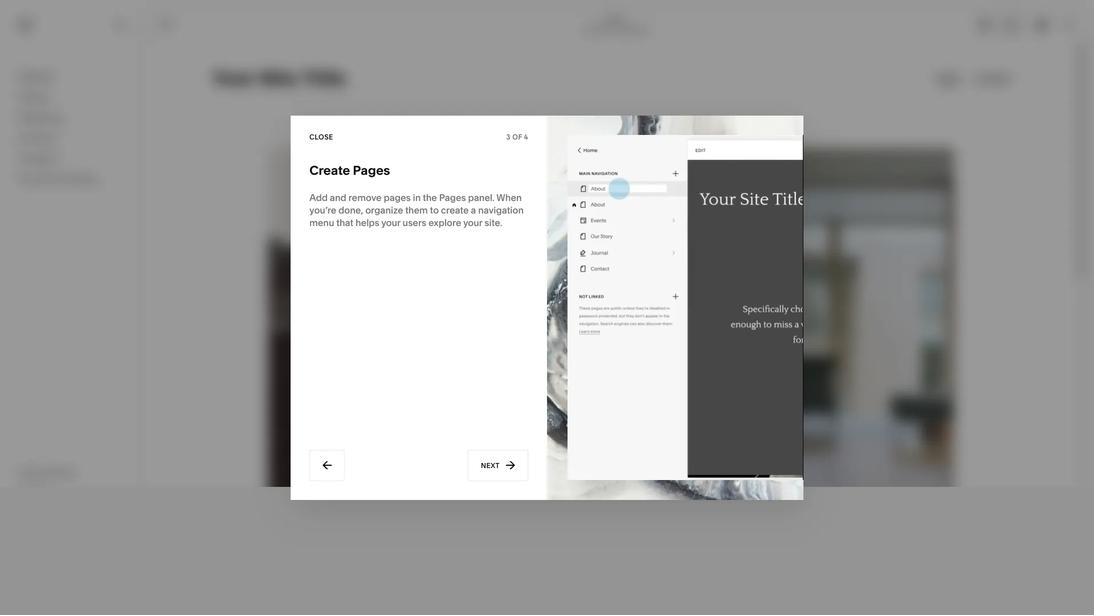 Task type: vqa. For each thing, say whether or not it's contained in the screenshot.
the Search by products, tags, categories field
no



Task type: locate. For each thing, give the bounding box(es) containing it.
asset library
[[19, 467, 76, 479]]

contacts link
[[19, 132, 127, 145]]

your down a
[[463, 217, 483, 228]]

·
[[613, 25, 614, 33]]

contacts
[[19, 132, 58, 144]]

selling
[[19, 91, 48, 103]]

analytics link
[[19, 152, 127, 166]]

pages inside add and remove pages in the pages panel. when you're done, organize them to create a navigation menu that helps your users explore your site.
[[439, 192, 466, 203]]

1 horizontal spatial your
[[463, 217, 483, 228]]

helps
[[356, 217, 380, 228]]

acuity
[[19, 173, 46, 185]]

to
[[430, 204, 439, 216]]

create
[[441, 204, 469, 216]]

edit
[[159, 20, 175, 29]]

marketing link
[[19, 111, 127, 125]]

marketing
[[19, 112, 63, 123]]

0 horizontal spatial pages
[[353, 163, 390, 178]]

when
[[497, 192, 522, 203]]

tab list
[[972, 16, 1025, 34]]

next
[[481, 462, 500, 470]]

settings link
[[19, 487, 127, 501]]

3
[[507, 133, 511, 141]]

0 vertical spatial pages
[[353, 163, 390, 178]]

library
[[46, 467, 76, 479]]

animation showing an example of adding and organizing pages to a squarespace site using the pages panel. image
[[568, 135, 804, 481]]

scheduling
[[48, 173, 98, 185]]

asset library link
[[19, 467, 127, 480]]

1 vertical spatial pages
[[439, 192, 466, 203]]

4
[[524, 133, 529, 141]]

work portfolio · published
[[583, 16, 648, 33]]

edit button
[[151, 14, 182, 35]]

pages up remove
[[353, 163, 390, 178]]

acuity scheduling link
[[19, 173, 127, 186]]

0 horizontal spatial your
[[382, 217, 401, 228]]

remove
[[349, 192, 382, 203]]

panel.
[[468, 192, 495, 203]]

your
[[382, 217, 401, 228], [463, 217, 483, 228]]

and
[[330, 192, 347, 203]]

portfolio
[[583, 25, 611, 33]]

asset
[[19, 467, 43, 479]]

pages
[[353, 163, 390, 178], [439, 192, 466, 203]]

your down organize
[[382, 217, 401, 228]]

1 horizontal spatial pages
[[439, 192, 466, 203]]

acuity scheduling
[[19, 173, 98, 185]]

analytics
[[19, 153, 59, 164]]

settings
[[19, 488, 55, 499]]

pages up create
[[439, 192, 466, 203]]



Task type: describe. For each thing, give the bounding box(es) containing it.
pages
[[384, 192, 411, 203]]

users
[[403, 217, 427, 228]]

site.
[[485, 217, 503, 228]]

that
[[337, 217, 354, 228]]

close button
[[310, 127, 333, 148]]

2 your from the left
[[463, 217, 483, 228]]

you're
[[310, 204, 337, 216]]

3 of 4
[[507, 133, 529, 141]]

in
[[413, 192, 421, 203]]

work
[[607, 16, 624, 24]]

done,
[[339, 204, 363, 216]]

website link
[[19, 70, 127, 84]]

of
[[513, 133, 522, 141]]

add and remove pages in the pages panel. when you're done, organize them to create a navigation menu that helps your users explore your site.
[[310, 192, 524, 228]]

close
[[310, 133, 333, 141]]

explore
[[429, 217, 462, 228]]

published
[[616, 25, 648, 33]]

navigation
[[478, 204, 524, 216]]

create pages
[[310, 163, 390, 178]]

organize
[[366, 204, 403, 216]]

create
[[310, 163, 350, 178]]

menu
[[310, 217, 334, 228]]

website
[[19, 71, 54, 82]]

1 your from the left
[[382, 217, 401, 228]]

them
[[405, 204, 428, 216]]

a
[[471, 204, 476, 216]]

selling link
[[19, 91, 127, 104]]

the
[[423, 192, 437, 203]]

next button
[[468, 450, 529, 481]]

add
[[310, 192, 328, 203]]



